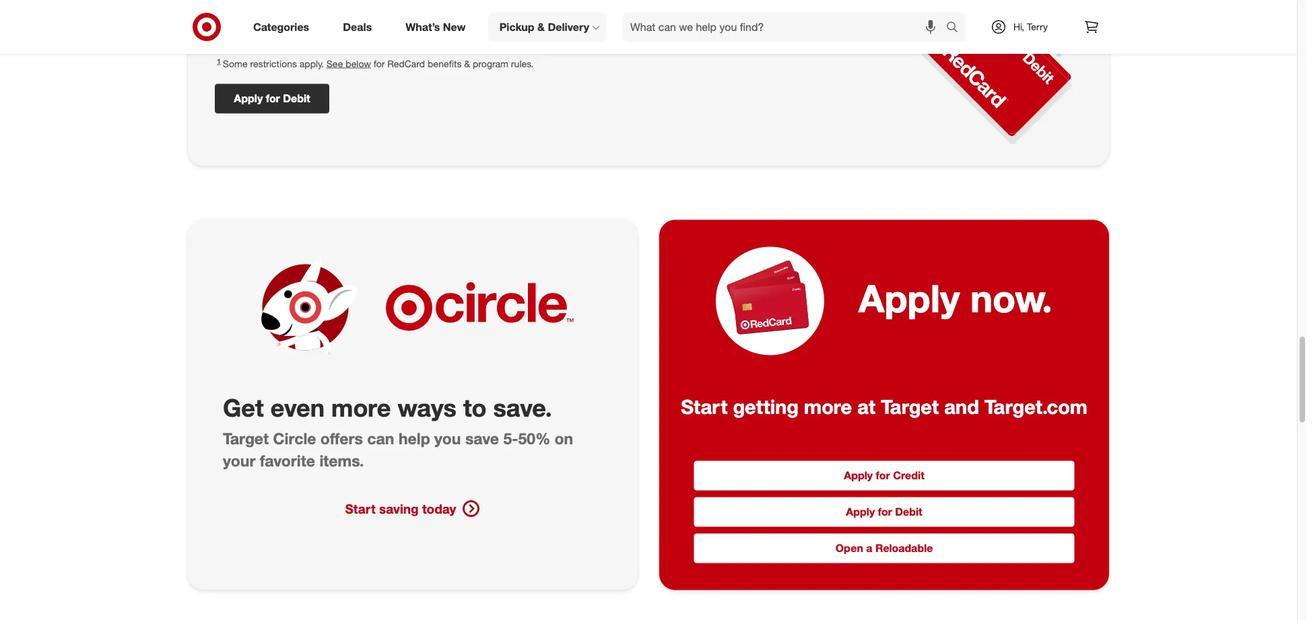 Task type: locate. For each thing, give the bounding box(es) containing it.
debit down credit
[[896, 506, 923, 519]]

pickup
[[500, 20, 535, 33]]

program
[[473, 58, 509, 70]]

apply
[[234, 92, 263, 105], [859, 276, 960, 322], [844, 470, 873, 483], [846, 506, 875, 519]]

target up the below on the left top of page
[[332, 2, 390, 26]]

apply for credit
[[844, 470, 925, 483]]

ways
[[398, 393, 457, 423]]

more up offers
[[332, 393, 391, 423]]

0 horizontal spatial more
[[332, 393, 391, 423]]

for left credit
[[876, 470, 890, 483]]

target
[[332, 2, 390, 26], [881, 395, 939, 419], [223, 430, 269, 449]]

a
[[867, 542, 873, 556]]

for
[[254, 2, 280, 26], [374, 58, 385, 70], [266, 92, 280, 105], [876, 470, 890, 483], [878, 506, 893, 519]]

0 horizontal spatial debit
[[283, 92, 310, 105]]

1 horizontal spatial apply for debit
[[846, 506, 923, 519]]

pay for your target purchases directly from your existing checking account.
[[215, 2, 829, 51]]

account.
[[215, 27, 296, 51]]

apply for debit link up open a reloadable
[[694, 498, 1075, 528]]

1 horizontal spatial more
[[804, 395, 852, 419]]

checking
[[745, 2, 829, 26]]

redcard debit graphic image
[[918, 0, 1077, 145]]

0 horizontal spatial apply for debit
[[234, 92, 310, 105]]

0 horizontal spatial target
[[223, 430, 269, 449]]

for down the restrictions
[[266, 92, 280, 105]]

start left getting
[[681, 395, 728, 419]]

hi,
[[1014, 21, 1025, 33]]

1
[[217, 57, 221, 66]]

pickup & delivery link
[[488, 12, 606, 42]]

1 horizontal spatial apply for debit link
[[694, 498, 1075, 528]]

1 vertical spatial debit
[[896, 506, 923, 519]]

0 horizontal spatial your
[[223, 452, 256, 471]]

at
[[858, 395, 876, 419]]

apply for debit link down the restrictions
[[215, 84, 329, 114]]

target inside the pay for your target purchases directly from your existing checking account.
[[332, 2, 390, 26]]

target down get
[[223, 430, 269, 449]]

1 vertical spatial start
[[345, 501, 376, 517]]

your up apply.
[[285, 2, 326, 26]]

your right the from
[[621, 2, 662, 26]]

0 vertical spatial &
[[538, 20, 545, 33]]

0 horizontal spatial apply for debit link
[[215, 84, 329, 114]]

your inside target circle offers can help you save 5-50% on your favorite items.
[[223, 452, 256, 471]]

apply for debit
[[234, 92, 310, 105], [846, 506, 923, 519]]

0 vertical spatial target
[[332, 2, 390, 26]]

search
[[941, 22, 973, 35]]

1 horizontal spatial target
[[332, 2, 390, 26]]

purchases
[[395, 2, 492, 26]]

deals
[[343, 20, 372, 33]]

getting
[[733, 395, 799, 419]]

start inside "start saving today" link
[[345, 501, 376, 517]]

5-
[[504, 430, 518, 449]]

0 vertical spatial debit
[[283, 92, 310, 105]]

debit
[[283, 92, 310, 105], [896, 506, 923, 519]]

0 vertical spatial apply for debit link
[[215, 84, 329, 114]]

see
[[327, 58, 343, 70]]

target right at at the right bottom
[[881, 395, 939, 419]]

for up account.
[[254, 2, 280, 26]]

1 horizontal spatial &
[[538, 20, 545, 33]]

apply for debit link
[[215, 84, 329, 114], [694, 498, 1075, 528]]

apply for debit for more
[[846, 506, 923, 519]]

1 horizontal spatial debit
[[896, 506, 923, 519]]

2 horizontal spatial target
[[881, 395, 939, 419]]

benefits
[[428, 58, 462, 70]]

restrictions
[[250, 58, 297, 70]]

credit
[[893, 470, 925, 483]]

& right pickup on the left top
[[538, 20, 545, 33]]

1 vertical spatial target
[[881, 395, 939, 419]]

0 horizontal spatial start
[[345, 501, 376, 517]]

target inside target circle offers can help you save 5-50% on your favorite items.
[[223, 430, 269, 449]]

redcard
[[388, 58, 425, 70]]

50%
[[518, 430, 551, 449]]

start for start saving today
[[345, 501, 376, 517]]

start left saving at the left bottom of page
[[345, 501, 376, 517]]

apply for credit link
[[694, 462, 1075, 491]]

apply for debit down apply for credit link
[[846, 506, 923, 519]]

1 vertical spatial &
[[464, 58, 470, 70]]

start
[[681, 395, 728, 419], [345, 501, 376, 517]]

apply for apply for credit link
[[844, 470, 873, 483]]

1 horizontal spatial your
[[285, 2, 326, 26]]

circle bullseye dog image
[[251, 254, 360, 362]]

2 vertical spatial target
[[223, 430, 269, 449]]

0 vertical spatial start
[[681, 395, 728, 419]]

what's new link
[[394, 12, 483, 42]]

apply for debit down the restrictions
[[234, 92, 310, 105]]

for right the below on the left top of page
[[374, 58, 385, 70]]

your left favorite
[[223, 452, 256, 471]]

&
[[538, 20, 545, 33], [464, 58, 470, 70]]

below
[[346, 58, 371, 70]]

more
[[332, 393, 391, 423], [804, 395, 852, 419]]

categories
[[253, 20, 309, 33]]

open a reloadable
[[836, 542, 933, 556]]

save
[[465, 430, 499, 449]]

debit down apply.
[[283, 92, 310, 105]]

2 horizontal spatial your
[[621, 2, 662, 26]]

1 some restrictions apply. see below for redcard benefits & program rules.
[[217, 57, 534, 70]]

favorite
[[260, 452, 315, 471]]

can
[[367, 430, 394, 449]]

0 vertical spatial apply for debit
[[234, 92, 310, 105]]

target circle offers can help you save 5-50% on your favorite items.
[[223, 430, 573, 471]]

apply now.
[[859, 276, 1053, 322]]

more left at at the right bottom
[[804, 395, 852, 419]]

start for start getting more at target and target.com
[[681, 395, 728, 419]]

your
[[285, 2, 326, 26], [621, 2, 662, 26], [223, 452, 256, 471]]

start saving today
[[345, 501, 456, 517]]

& inside "1 some restrictions apply. see below for redcard benefits & program rules."
[[464, 58, 470, 70]]

for down apply for credit link
[[878, 506, 893, 519]]

0 horizontal spatial &
[[464, 58, 470, 70]]

1 vertical spatial apply for debit
[[846, 506, 923, 519]]

1 vertical spatial apply for debit link
[[694, 498, 1075, 528]]

& right benefits
[[464, 58, 470, 70]]

1 horizontal spatial start
[[681, 395, 728, 419]]



Task type: vqa. For each thing, say whether or not it's contained in the screenshot.
Mattel's Answer it
no



Task type: describe. For each thing, give the bounding box(es) containing it.
what's new
[[406, 20, 466, 33]]

open a reloadable link
[[694, 534, 1075, 564]]

help
[[399, 430, 430, 449]]

even
[[271, 393, 325, 423]]

reloadable
[[876, 542, 933, 556]]

what's
[[406, 20, 440, 33]]

delivery
[[548, 20, 590, 33]]

start getting more at target and target.com
[[681, 395, 1088, 419]]

circle
[[273, 430, 316, 449]]

some
[[223, 58, 248, 70]]

pay
[[215, 2, 249, 26]]

terry
[[1027, 21, 1048, 33]]

deals link
[[332, 12, 389, 42]]

save.
[[493, 393, 552, 423]]

get even more ways to save.
[[223, 393, 552, 423]]

circle logo image
[[386, 247, 575, 369]]

& inside pickup & delivery link
[[538, 20, 545, 33]]

debit for target
[[283, 92, 310, 105]]

apply for more's apply for debit "link"
[[846, 506, 875, 519]]

search button
[[941, 12, 973, 44]]

from
[[572, 2, 615, 26]]

get
[[223, 393, 264, 423]]

for inside "1 some restrictions apply. see below for redcard benefits & program rules."
[[374, 58, 385, 70]]

for inside the pay for your target purchases directly from your existing checking account.
[[254, 2, 280, 26]]

apply for debit link for more
[[694, 498, 1075, 528]]

apply for apply for debit "link" related to your
[[234, 92, 263, 105]]

you
[[435, 430, 461, 449]]

saving
[[379, 501, 419, 517]]

and
[[945, 395, 980, 419]]

What can we help you find? suggestions appear below search field
[[623, 12, 950, 42]]

debit for at
[[896, 506, 923, 519]]

today
[[422, 501, 456, 517]]

categories link
[[242, 12, 326, 42]]

new
[[443, 20, 466, 33]]

existing
[[667, 2, 740, 26]]

to
[[463, 393, 487, 423]]

more for ways
[[332, 393, 391, 423]]

directly
[[498, 2, 567, 26]]

on
[[555, 430, 573, 449]]

more for at
[[804, 395, 852, 419]]

for for more's apply for debit "link"
[[878, 506, 893, 519]]

open
[[836, 542, 864, 556]]

rules.
[[511, 58, 534, 70]]

now.
[[971, 276, 1053, 322]]

items.
[[320, 452, 364, 471]]

for for apply for credit link
[[876, 470, 890, 483]]

offers
[[321, 430, 363, 449]]

pickup & delivery
[[500, 20, 590, 33]]

apply for debit for your
[[234, 92, 310, 105]]

apply for debit link for your
[[215, 84, 329, 114]]

for for apply for debit "link" related to your
[[266, 92, 280, 105]]

apply.
[[300, 58, 324, 70]]

hi, terry
[[1014, 21, 1048, 33]]

start saving today link
[[201, 500, 625, 519]]

target.com
[[985, 395, 1088, 419]]

redcards image
[[727, 254, 814, 342]]



